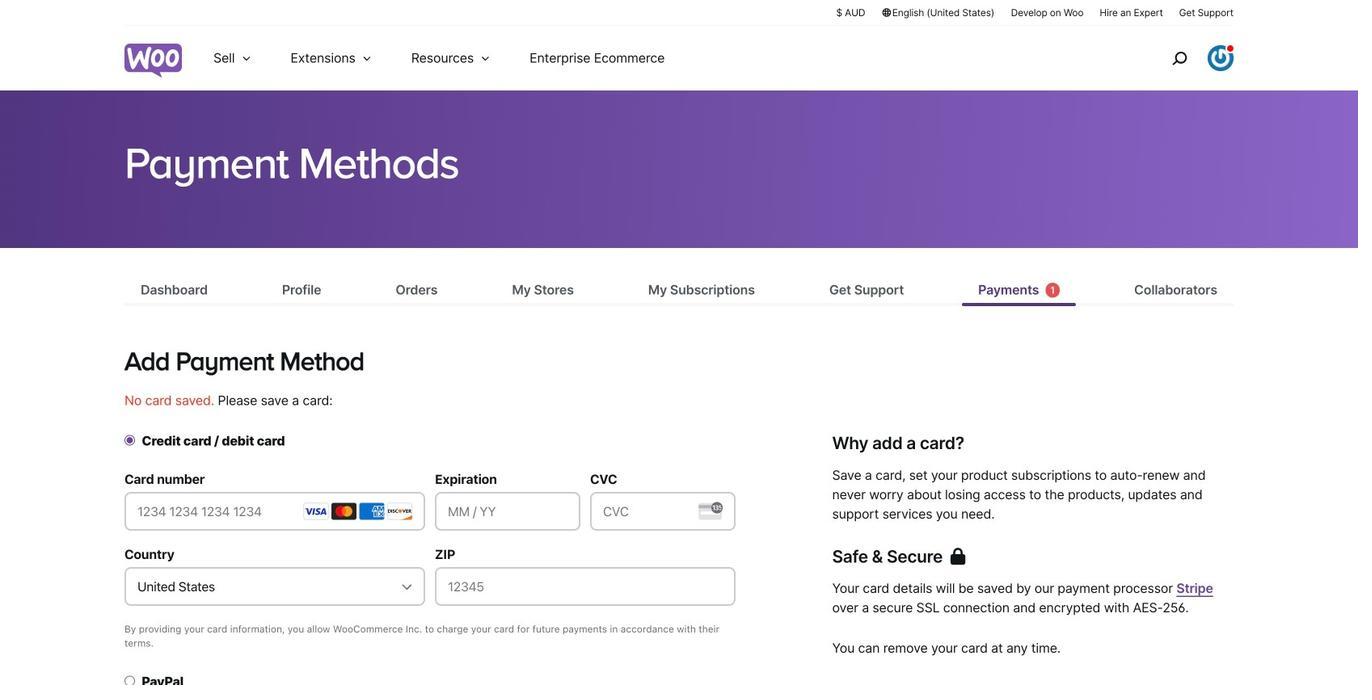 Task type: describe. For each thing, give the bounding box(es) containing it.
lock image
[[951, 548, 966, 565]]

open account menu image
[[1208, 45, 1234, 71]]



Task type: vqa. For each thing, say whether or not it's contained in the screenshot.
"radio"
yes



Task type: locate. For each thing, give the bounding box(es) containing it.
None radio
[[125, 436, 135, 446], [125, 676, 135, 686], [125, 436, 135, 446], [125, 676, 135, 686]]

search image
[[1167, 45, 1193, 71]]

service navigation menu element
[[1138, 32, 1234, 85]]



